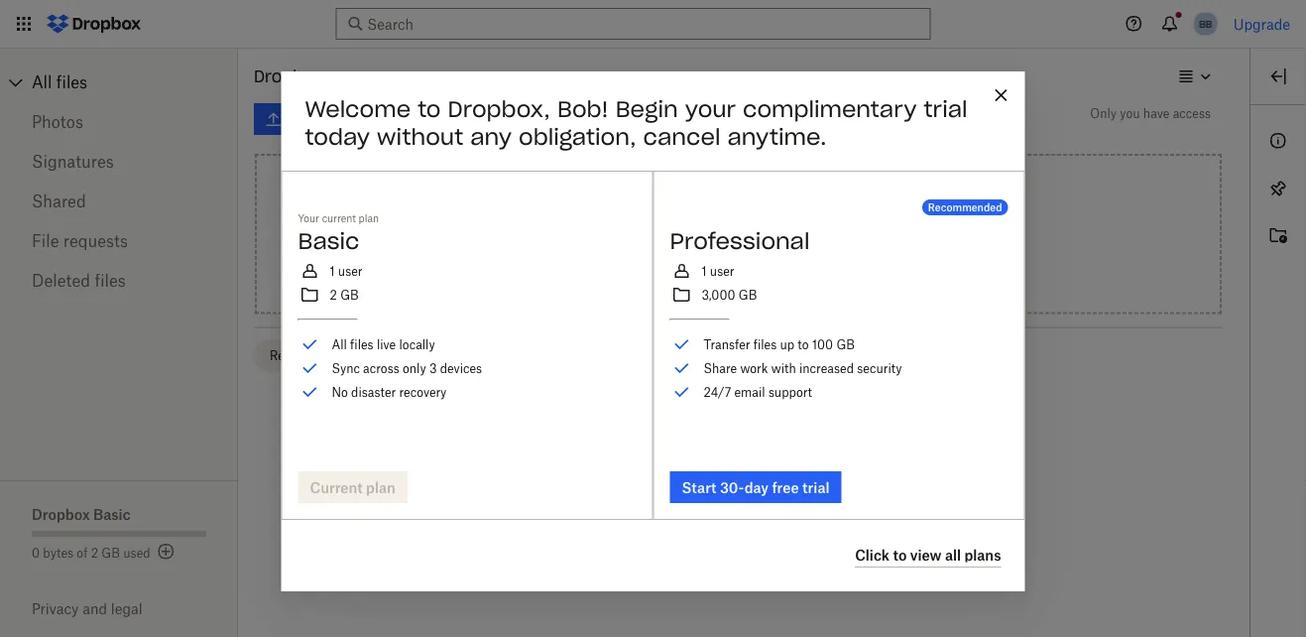 Task type: vqa. For each thing, say whether or not it's contained in the screenshot.
Your
yes



Task type: locate. For each thing, give the bounding box(es) containing it.
dialog
[[281, 72, 1025, 592]]

0 vertical spatial basic
[[298, 227, 359, 255]]

1 vertical spatial 2
[[91, 545, 98, 560]]

complimentary
[[743, 95, 917, 123]]

today
[[305, 123, 370, 151]]

files left up
[[754, 337, 777, 352]]

privacy
[[32, 600, 79, 617]]

basic up 0 bytes of 2 gb used
[[93, 506, 131, 522]]

all for all files live locally
[[332, 337, 347, 352]]

to inside welcome to dropbox, bob! begin your complimentary trial today without any obligation, cancel anytime.
[[418, 95, 441, 123]]

1 for basic
[[330, 264, 335, 279]]

locally
[[399, 337, 435, 352]]

to inside button
[[893, 547, 907, 564]]

gb
[[340, 287, 359, 302], [739, 287, 758, 302], [837, 337, 855, 352], [102, 545, 120, 560]]

2 user from the left
[[710, 264, 735, 279]]

access
[[1173, 106, 1211, 121]]

1 1 user from the left
[[330, 264, 363, 279]]

current
[[322, 212, 356, 224]]

1
[[330, 264, 335, 279], [702, 264, 707, 279]]

1 user
[[330, 264, 363, 279], [702, 264, 735, 279]]

0 horizontal spatial 1
[[330, 264, 335, 279]]

basic
[[298, 227, 359, 255], [93, 506, 131, 522]]

work
[[741, 361, 768, 376]]

1 user from the left
[[338, 264, 363, 279]]

to right up
[[798, 337, 809, 352]]

1 vertical spatial dropbox
[[32, 506, 90, 522]]

recents
[[270, 348, 315, 363]]

share
[[704, 361, 737, 376]]

with
[[772, 361, 796, 376]]

1 horizontal spatial user
[[710, 264, 735, 279]]

open pinned items image
[[1267, 177, 1291, 200]]

files for drop files here to upload
[[694, 233, 721, 250]]

0 horizontal spatial user
[[338, 264, 363, 279]]

2 1 from the left
[[702, 264, 707, 279]]

day
[[745, 479, 769, 496]]

your current plan
[[298, 212, 379, 224]]

sync
[[332, 361, 360, 376]]

free
[[772, 479, 799, 496]]

user up "3,000"
[[710, 264, 735, 279]]

open details pane image
[[1267, 64, 1291, 88]]

dropbox up welcome
[[254, 66, 324, 86]]

3,000
[[702, 287, 736, 302]]

deleted files link
[[32, 261, 206, 301]]

user up the 2 gb
[[338, 264, 363, 279]]

to
[[418, 95, 441, 123], [758, 233, 771, 250], [798, 337, 809, 352], [893, 547, 907, 564]]

1 1 from the left
[[330, 264, 335, 279]]

your
[[685, 95, 736, 123]]

gb left used
[[102, 545, 120, 560]]

click to view all plans
[[856, 547, 1002, 564]]

anytime.
[[728, 123, 827, 151]]

photos
[[32, 112, 83, 131]]

all up sync
[[332, 337, 347, 352]]

0 horizontal spatial dropbox
[[32, 506, 90, 522]]

gb right "3,000"
[[739, 287, 758, 302]]

1 horizontal spatial 1
[[702, 264, 707, 279]]

1 user for basic
[[330, 264, 363, 279]]

files for transfer files up to 100 gb
[[754, 337, 777, 352]]

0 horizontal spatial basic
[[93, 506, 131, 522]]

security
[[858, 361, 902, 376]]

to left any
[[418, 95, 441, 123]]

2 up all files live locally
[[330, 287, 337, 302]]

1 up "3,000"
[[702, 264, 707, 279]]

starred button
[[339, 340, 414, 372]]

privacy and legal
[[32, 600, 142, 617]]

files for all files live locally
[[350, 337, 374, 352]]

dropbox
[[254, 66, 324, 86], [32, 506, 90, 522]]

files for all files
[[56, 72, 87, 92]]

24/7
[[704, 385, 732, 400]]

files
[[56, 72, 87, 92], [694, 233, 721, 250], [95, 271, 126, 290], [350, 337, 374, 352], [754, 337, 777, 352]]

trial
[[924, 95, 968, 123], [803, 479, 830, 496]]

obligation,
[[519, 123, 637, 151]]

view
[[911, 547, 942, 564]]

basic down the your current plan
[[298, 227, 359, 255]]

sync across only 3 devices
[[332, 361, 482, 376]]

all
[[32, 72, 52, 92], [332, 337, 347, 352]]

files down file requests link
[[95, 271, 126, 290]]

0 horizontal spatial all
[[32, 72, 52, 92]]

2 right of
[[91, 545, 98, 560]]

2 1 user from the left
[[702, 264, 735, 279]]

0 horizontal spatial 1 user
[[330, 264, 363, 279]]

0 horizontal spatial 2
[[91, 545, 98, 560]]

1 horizontal spatial 2
[[330, 287, 337, 302]]

1 vertical spatial basic
[[93, 506, 131, 522]]

deleted
[[32, 271, 90, 290]]

1 horizontal spatial all
[[332, 337, 347, 352]]

files left here
[[694, 233, 721, 250]]

your
[[298, 212, 319, 224]]

dropbox,
[[448, 95, 551, 123]]

100
[[813, 337, 834, 352]]

dropbox for dropbox basic
[[32, 506, 90, 522]]

0 vertical spatial trial
[[924, 95, 968, 123]]

1 vertical spatial trial
[[803, 479, 830, 496]]

1 up the 2 gb
[[330, 264, 335, 279]]

only
[[1091, 106, 1117, 121]]

start
[[682, 479, 717, 496]]

1 user up "3,000"
[[702, 264, 735, 279]]

any
[[471, 123, 512, 151]]

to left view
[[893, 547, 907, 564]]

trial inside start 30-day free trial button
[[803, 479, 830, 496]]

privacy and legal link
[[32, 600, 238, 617]]

recommended
[[929, 201, 1003, 214]]

1 horizontal spatial dropbox
[[254, 66, 324, 86]]

across
[[363, 361, 400, 376]]

deleted files
[[32, 271, 126, 290]]

only you have access
[[1091, 106, 1211, 121]]

1 horizontal spatial basic
[[298, 227, 359, 255]]

all files link
[[32, 66, 238, 98]]

dropbox up bytes
[[32, 506, 90, 522]]

1 horizontal spatial trial
[[924, 95, 968, 123]]

0 vertical spatial all
[[32, 72, 52, 92]]

welcome to dropbox, bob! begin your complimentary trial today without any obligation, cancel anytime.
[[305, 95, 968, 151]]

files left "live" in the left of the page
[[350, 337, 374, 352]]

files up photos
[[56, 72, 87, 92]]

all up photos
[[32, 72, 52, 92]]

only
[[403, 361, 426, 376]]

0 horizontal spatial trial
[[803, 479, 830, 496]]

1 horizontal spatial 1 user
[[702, 264, 735, 279]]

0 vertical spatial dropbox
[[254, 66, 324, 86]]

requests
[[63, 231, 128, 251]]

open information panel image
[[1267, 129, 1291, 153]]

1 user up the 2 gb
[[330, 264, 363, 279]]

1 vertical spatial all
[[332, 337, 347, 352]]



Task type: describe. For each thing, give the bounding box(es) containing it.
disaster
[[351, 385, 396, 400]]

live
[[377, 337, 396, 352]]

global header element
[[0, 0, 1307, 49]]

used
[[123, 545, 150, 560]]

welcome
[[305, 95, 411, 123]]

here
[[725, 233, 754, 250]]

gb right '100'
[[837, 337, 855, 352]]

bytes
[[43, 545, 74, 560]]

1 user for professional
[[702, 264, 735, 279]]

to right here
[[758, 233, 771, 250]]

signatures
[[32, 152, 114, 171]]

starred
[[355, 348, 398, 363]]

no
[[332, 385, 348, 400]]

0 bytes of 2 gb used
[[32, 545, 150, 560]]

click
[[856, 547, 890, 564]]

click to view all plans button
[[856, 544, 1002, 568]]

shared
[[32, 191, 86, 211]]

start 30-day free trial button
[[670, 471, 842, 503]]

all files
[[32, 72, 87, 92]]

signatures link
[[32, 142, 206, 182]]

legal
[[111, 600, 142, 617]]

you
[[1121, 106, 1141, 121]]

recovery
[[399, 385, 447, 400]]

file requests
[[32, 231, 128, 251]]

upgrade link
[[1234, 15, 1291, 32]]

get more space image
[[154, 540, 178, 564]]

devices
[[440, 361, 482, 376]]

1 for professional
[[702, 264, 707, 279]]

dropbox basic
[[32, 506, 131, 522]]

share work with increased security
[[704, 361, 902, 376]]

increased
[[800, 361, 854, 376]]

support
[[769, 385, 813, 400]]

without
[[377, 123, 464, 151]]

transfer
[[704, 337, 751, 352]]

user for professional
[[710, 264, 735, 279]]

all files live locally
[[332, 337, 435, 352]]

0
[[32, 545, 40, 560]]

files for deleted files
[[95, 271, 126, 290]]

start 30-day free trial
[[682, 479, 830, 496]]

2 gb
[[330, 287, 359, 302]]

plans
[[965, 547, 1002, 564]]

no disaster recovery
[[332, 385, 447, 400]]

plan
[[359, 212, 379, 224]]

3,000 gb
[[702, 287, 758, 302]]

shared link
[[32, 182, 206, 221]]

all for all files
[[32, 72, 52, 92]]

24/7 email support
[[704, 385, 813, 400]]

trial inside welcome to dropbox, bob! begin your complimentary trial today without any obligation, cancel anytime.
[[924, 95, 968, 123]]

dialog containing welcome to dropbox, bob! begin your complimentary trial today without any obligation, cancel anytime.
[[281, 72, 1025, 592]]

user for basic
[[338, 264, 363, 279]]

dropbox logo - go to the homepage image
[[40, 8, 148, 40]]

begin
[[616, 95, 678, 123]]

photos link
[[32, 102, 206, 142]]

have
[[1144, 106, 1170, 121]]

open activity image
[[1267, 224, 1291, 248]]

of
[[77, 545, 88, 560]]

dropbox for dropbox
[[254, 66, 324, 86]]

recents button
[[254, 340, 331, 372]]

bob!
[[558, 95, 609, 123]]

drop
[[658, 233, 690, 250]]

file
[[32, 231, 59, 251]]

upload
[[775, 233, 820, 250]]

transfer files up to 100 gb
[[704, 337, 855, 352]]

0 vertical spatial 2
[[330, 287, 337, 302]]

drop files here to upload
[[658, 233, 820, 250]]

30-
[[720, 479, 745, 496]]

and
[[83, 600, 107, 617]]

3
[[430, 361, 437, 376]]

up
[[780, 337, 795, 352]]

all
[[946, 547, 961, 564]]

basic inside dialog
[[298, 227, 359, 255]]

upgrade
[[1234, 15, 1291, 32]]

cancel
[[644, 123, 721, 151]]

gb up all files live locally
[[340, 287, 359, 302]]

file requests link
[[32, 221, 206, 261]]

email
[[735, 385, 766, 400]]

professional
[[670, 227, 810, 255]]



